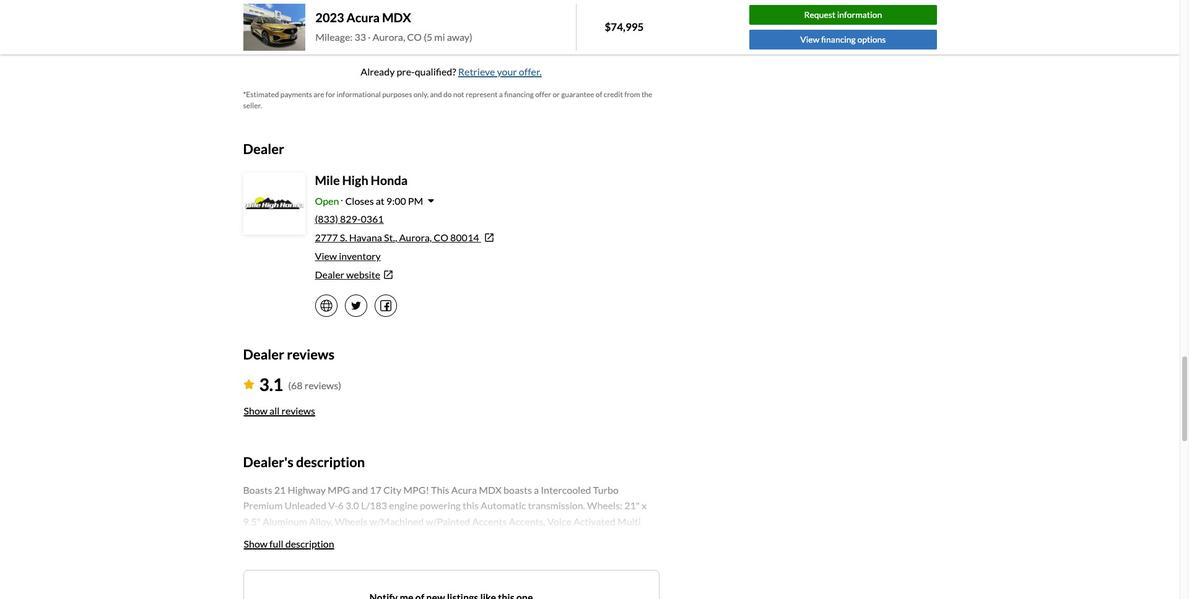 Task type: describe. For each thing, give the bounding box(es) containing it.
at
[[376, 195, 385, 207]]

caret down image
[[428, 196, 435, 206]]

1 vertical spatial aurora,
[[399, 232, 432, 243]]

aurora, inside 2023 acura mdx mileage: 33 · aurora, co (5 mi away)
[[373, 31, 405, 43]]

*estimated
[[243, 90, 279, 99]]

1 vertical spatial pre-
[[397, 66, 415, 78]]

·
[[368, 31, 371, 43]]

now
[[479, 1, 497, 13]]

mile high honda image
[[244, 174, 304, 233]]

request
[[443, 1, 477, 13]]

co inside 2023 acura mdx mileage: 33 · aurora, co (5 mi away)
[[407, 31, 422, 43]]

2023
[[316, 10, 344, 25]]

purposes
[[382, 90, 412, 99]]

or
[[553, 90, 560, 99]]

0 horizontal spatial options
[[468, 31, 500, 43]]

sound good? submit a pre-qualification request now to get your personalized rates.
[[273, 1, 629, 13]]

credit
[[604, 90, 623, 99]]

0361
[[361, 213, 384, 225]]

honda
[[371, 173, 408, 188]]

and
[[430, 90, 442, 99]]

0 vertical spatial a
[[363, 1, 368, 13]]

acura
[[347, 10, 380, 25]]

dealer website link
[[315, 268, 660, 282]]

1 horizontal spatial view financing options button
[[750, 29, 937, 50]]

open closes at 9:00 pm
[[315, 195, 423, 207]]

sound
[[273, 1, 301, 13]]

for
[[326, 90, 335, 99]]

guarantee
[[561, 90, 594, 99]]

a inside *estimated payments are for informational purposes only, and do not represent a financing offer or guarantee of credit from the seller.
[[499, 90, 503, 99]]

829-
[[340, 213, 361, 225]]

mile high honda
[[315, 173, 408, 188]]

(68
[[288, 380, 303, 392]]

website
[[346, 269, 380, 281]]

2023 acura mdx mileage: 33 · aurora, co (5 mi away)
[[316, 10, 473, 43]]

submit
[[330, 1, 361, 13]]

show all reviews button
[[243, 398, 316, 425]]

all
[[270, 405, 280, 417]]

2023 acura mdx image
[[243, 4, 306, 51]]

0 vertical spatial pre-
[[370, 1, 388, 13]]

2 horizontal spatial view
[[801, 34, 820, 45]]

dealer website
[[315, 269, 380, 281]]

(5
[[424, 31, 433, 43]]

0 horizontal spatial your
[[497, 66, 517, 78]]

*estimated payments are for informational purposes only, and do not represent a financing offer or guarantee of credit from the seller.
[[243, 90, 653, 111]]

request
[[804, 9, 836, 20]]

request information button
[[750, 5, 937, 25]]

$74,995
[[605, 20, 644, 33]]

pm
[[408, 195, 423, 207]]

0 horizontal spatial view financing options button
[[395, 25, 508, 50]]

9:00
[[387, 195, 406, 207]]

1 horizontal spatial your
[[526, 1, 546, 13]]

show full description button
[[243, 531, 335, 558]]

dealer for dealer
[[243, 141, 284, 158]]

(833) 829-0361 link
[[315, 213, 384, 225]]

0 horizontal spatial view
[[315, 250, 337, 262]]

mdx
[[382, 10, 411, 25]]

1 horizontal spatial view
[[402, 31, 424, 43]]

3.1
[[259, 374, 283, 395]]

good?
[[302, 1, 328, 13]]

view inventory
[[315, 250, 381, 262]]

mi
[[435, 31, 445, 43]]

payments
[[281, 90, 312, 99]]

star image
[[243, 380, 254, 390]]

get
[[510, 1, 524, 13]]

not
[[453, 90, 464, 99]]

personalized
[[548, 1, 603, 13]]

closes
[[345, 195, 374, 207]]

reviews inside show all reviews button
[[282, 405, 315, 417]]

offer
[[535, 90, 551, 99]]

full
[[270, 538, 284, 550]]

seller.
[[243, 101, 262, 111]]

mileage:
[[316, 31, 353, 43]]

2 horizontal spatial financing
[[822, 34, 856, 45]]

2777 s. havana st. , aurora, co 80014
[[315, 232, 479, 243]]

dealer's
[[243, 454, 294, 471]]



Task type: locate. For each thing, give the bounding box(es) containing it.
show full description
[[244, 538, 334, 550]]

2 vertical spatial dealer
[[243, 346, 284, 363]]

options
[[468, 31, 500, 43], [858, 34, 886, 45]]

away)
[[447, 31, 473, 43]]

1 vertical spatial description
[[285, 538, 334, 550]]

show inside show all reviews button
[[244, 405, 268, 417]]

show for dealer's
[[244, 538, 268, 550]]

80014
[[450, 232, 479, 243]]

dealer up 3.1
[[243, 346, 284, 363]]

dealer for dealer reviews
[[243, 346, 284, 363]]

0 vertical spatial your
[[526, 1, 546, 13]]

0 horizontal spatial view financing options
[[402, 31, 500, 43]]

your
[[526, 1, 546, 13], [497, 66, 517, 78]]

informational
[[337, 90, 381, 99]]

havana
[[349, 232, 382, 243]]

only,
[[414, 90, 429, 99]]

reviews
[[287, 346, 335, 363], [282, 405, 315, 417]]

dealer down view inventory link
[[315, 269, 344, 281]]

,
[[395, 232, 397, 243]]

your right get
[[526, 1, 546, 13]]

1 horizontal spatial view financing options
[[801, 34, 886, 45]]

1 vertical spatial your
[[497, 66, 517, 78]]

view financing options button down request information button
[[750, 29, 937, 50]]

(833) 829-0361
[[315, 213, 384, 225]]

of
[[596, 90, 603, 99]]

rates.
[[605, 1, 629, 13]]

2 show from the top
[[244, 538, 268, 550]]

to
[[499, 1, 508, 13]]

0 vertical spatial dealer
[[243, 141, 284, 158]]

show left full
[[244, 538, 268, 550]]

the
[[642, 90, 653, 99]]

1 horizontal spatial co
[[434, 232, 449, 243]]

qualified?
[[415, 66, 456, 78]]

1 horizontal spatial financing
[[504, 90, 534, 99]]

mile high honda link
[[315, 173, 408, 188]]

aurora, right ,
[[399, 232, 432, 243]]

aurora,
[[373, 31, 405, 43], [399, 232, 432, 243]]

from
[[625, 90, 640, 99]]

description inside button
[[285, 538, 334, 550]]

financing left offer
[[504, 90, 534, 99]]

1 vertical spatial show
[[244, 538, 268, 550]]

do
[[444, 90, 452, 99]]

st.
[[384, 232, 395, 243]]

co
[[407, 31, 422, 43], [434, 232, 449, 243]]

dealer for dealer website
[[315, 269, 344, 281]]

1 horizontal spatial a
[[499, 90, 503, 99]]

financing down request information button
[[822, 34, 856, 45]]

options down information
[[858, 34, 886, 45]]

a right represent
[[499, 90, 503, 99]]

a right submit
[[363, 1, 368, 13]]

1 vertical spatial co
[[434, 232, 449, 243]]

1 vertical spatial dealer
[[315, 269, 344, 281]]

0 vertical spatial reviews
[[287, 346, 335, 363]]

view
[[402, 31, 424, 43], [801, 34, 820, 45], [315, 250, 337, 262]]

show left all
[[244, 405, 268, 417]]

view down request
[[801, 34, 820, 45]]

view financing options down sound good? submit a pre-qualification request now to get your personalized rates.
[[402, 31, 500, 43]]

view financing options for view financing options button to the right
[[801, 34, 886, 45]]

open
[[315, 195, 339, 207]]

request information
[[804, 9, 882, 20]]

dealer's description
[[243, 454, 365, 471]]

already pre-qualified? retrieve your offer.
[[361, 66, 542, 78]]

mile
[[315, 173, 340, 188]]

reviews up 3.1 (68 reviews)
[[287, 346, 335, 363]]

0 horizontal spatial co
[[407, 31, 422, 43]]

show for dealer
[[244, 405, 268, 417]]

view financing options button down sound good? submit a pre-qualification request now to get your personalized rates.
[[395, 25, 508, 50]]

1 vertical spatial reviews
[[282, 405, 315, 417]]

0 horizontal spatial pre-
[[370, 1, 388, 13]]

view financing options
[[402, 31, 500, 43], [801, 34, 886, 45]]

show all reviews
[[244, 405, 315, 417]]

options down now
[[468, 31, 500, 43]]

high
[[342, 173, 368, 188]]

co left 80014
[[434, 232, 449, 243]]

your left offer.
[[497, 66, 517, 78]]

1 vertical spatial a
[[499, 90, 503, 99]]

0 vertical spatial co
[[407, 31, 422, 43]]

retrieve your offer. link
[[458, 66, 542, 78]]

pre-
[[370, 1, 388, 13], [397, 66, 415, 78]]

show inside show full description button
[[244, 538, 268, 550]]

3.1 (68 reviews)
[[259, 374, 341, 395]]

view financing options for the left view financing options button
[[402, 31, 500, 43]]

1 horizontal spatial pre-
[[397, 66, 415, 78]]

2777
[[315, 232, 338, 243]]

description
[[296, 454, 365, 471], [285, 538, 334, 550]]

view inventory link
[[315, 250, 381, 262]]

offer.
[[519, 66, 542, 78]]

0 vertical spatial aurora,
[[373, 31, 405, 43]]

dealer down the seller.
[[243, 141, 284, 158]]

view financing options button
[[395, 25, 508, 50], [750, 29, 937, 50]]

dealer reviews
[[243, 346, 335, 363]]

reviews)
[[305, 380, 341, 392]]

pre- up the ·
[[370, 1, 388, 13]]

(833)
[[315, 213, 338, 225]]

reviews right all
[[282, 405, 315, 417]]

aurora, right the ·
[[373, 31, 405, 43]]

already
[[361, 66, 395, 78]]

0 vertical spatial description
[[296, 454, 365, 471]]

view financing options down request information button
[[801, 34, 886, 45]]

1 show from the top
[[244, 405, 268, 417]]

qualification
[[388, 1, 441, 13]]

represent
[[466, 90, 498, 99]]

co left (5
[[407, 31, 422, 43]]

a
[[363, 1, 368, 13], [499, 90, 503, 99]]

show
[[244, 405, 268, 417], [244, 538, 268, 550]]

pre- up purposes
[[397, 66, 415, 78]]

inventory
[[339, 250, 381, 262]]

financing inside *estimated payments are for informational purposes only, and do not represent a financing offer or guarantee of credit from the seller.
[[504, 90, 534, 99]]

0 horizontal spatial a
[[363, 1, 368, 13]]

retrieve
[[458, 66, 495, 78]]

s.
[[340, 232, 347, 243]]

information
[[837, 9, 882, 20]]

view down mdx
[[402, 31, 424, 43]]

33
[[355, 31, 366, 43]]

0 vertical spatial show
[[244, 405, 268, 417]]

financing down sound good? submit a pre-qualification request now to get your personalized rates.
[[426, 31, 466, 43]]

dealer inside "link"
[[315, 269, 344, 281]]

view down 2777
[[315, 250, 337, 262]]

1 horizontal spatial options
[[858, 34, 886, 45]]

financing
[[426, 31, 466, 43], [822, 34, 856, 45], [504, 90, 534, 99]]

are
[[314, 90, 324, 99]]

dealer
[[243, 141, 284, 158], [315, 269, 344, 281], [243, 346, 284, 363]]

0 horizontal spatial financing
[[426, 31, 466, 43]]



Task type: vqa. For each thing, say whether or not it's contained in the screenshot.
the $271 Above market
no



